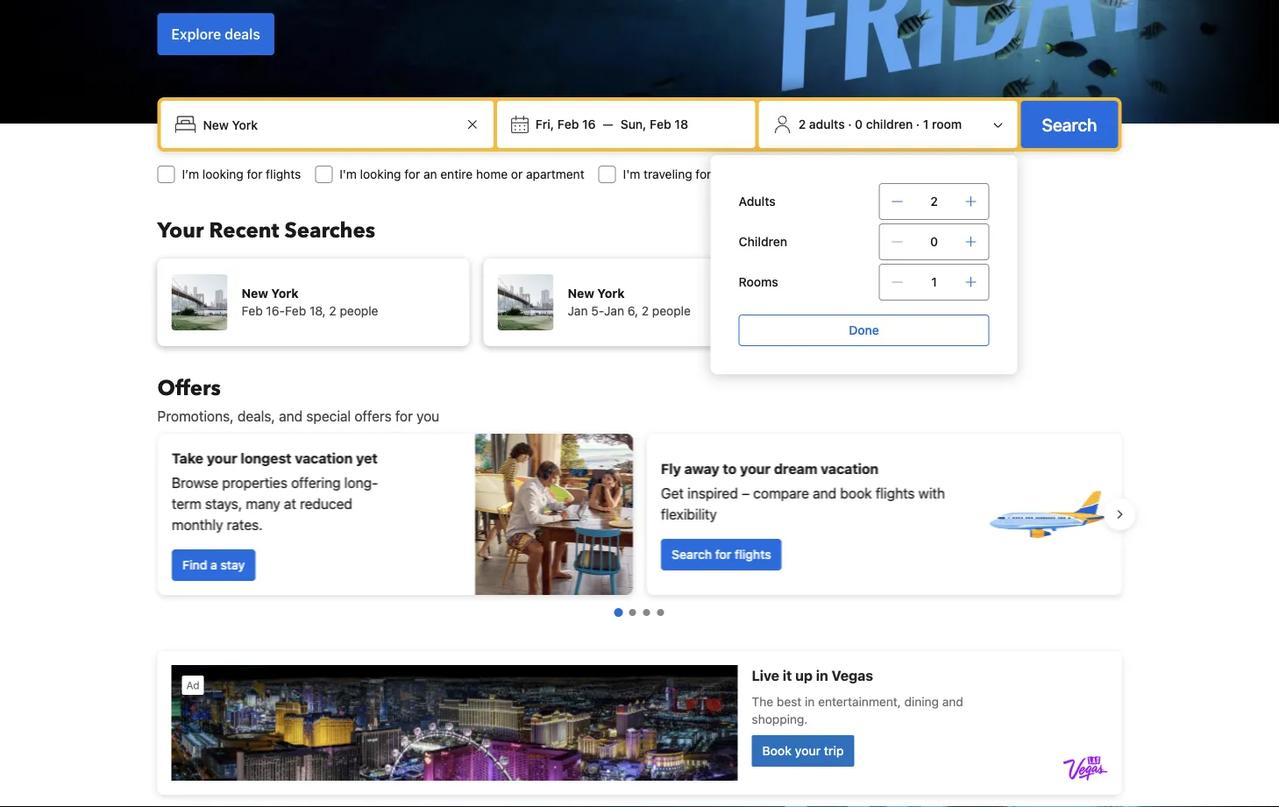 Task type: locate. For each thing, give the bounding box(es) containing it.
2 down room
[[931, 194, 938, 209]]

1 vertical spatial search
[[671, 548, 712, 562]]

vacation up the offering
[[294, 450, 352, 467]]

1 up done button at the right top of page
[[931, 275, 937, 289]]

people
[[340, 304, 378, 318], [652, 304, 691, 318]]

recent
[[209, 216, 279, 245]]

i'm left traveling
[[623, 167, 640, 181]]

18
[[675, 117, 688, 132]]

new up 16-
[[242, 286, 268, 301]]

i'm down where are you going? field
[[340, 167, 357, 181]]

1 vertical spatial flights
[[875, 485, 915, 502]]

2 left adults
[[798, 117, 806, 132]]

apartment
[[526, 167, 585, 181]]

long-
[[344, 475, 378, 491]]

your recent searches
[[157, 216, 375, 245]]

·
[[848, 117, 852, 132], [916, 117, 920, 132]]

for
[[247, 167, 263, 181], [404, 167, 420, 181], [696, 167, 711, 181], [395, 408, 413, 425], [715, 548, 731, 562]]

1
[[923, 117, 929, 132], [931, 275, 937, 289]]

· right children on the top of the page
[[916, 117, 920, 132]]

york inside new york jan 5-jan 6, 2 people
[[597, 286, 625, 301]]

people right 18,
[[340, 304, 378, 318]]

feb left 18
[[650, 117, 671, 132]]

properties
[[222, 475, 287, 491]]

1 horizontal spatial search
[[1042, 114, 1097, 135]]

i'm looking for flights
[[182, 167, 301, 181]]

· right adults
[[848, 117, 852, 132]]

1 · from the left
[[848, 117, 852, 132]]

1 horizontal spatial 0
[[930, 235, 938, 249]]

0 horizontal spatial i'm
[[340, 167, 357, 181]]

new up the 5- at the top left of the page
[[568, 286, 594, 301]]

for up recent
[[247, 167, 263, 181]]

jan
[[568, 304, 588, 318], [604, 304, 624, 318]]

0 horizontal spatial people
[[340, 304, 378, 318]]

flights left 'with'
[[875, 485, 915, 502]]

promotions,
[[157, 408, 234, 425]]

new
[[242, 286, 268, 301], [568, 286, 594, 301]]

0 horizontal spatial new
[[242, 286, 268, 301]]

done button
[[739, 315, 989, 346]]

2 york from the left
[[597, 286, 625, 301]]

1 jan from the left
[[568, 304, 588, 318]]

with
[[918, 485, 945, 502]]

0 horizontal spatial search
[[671, 548, 712, 562]]

jan left 6,
[[604, 304, 624, 318]]

vacation
[[294, 450, 352, 467], [820, 461, 878, 477]]

get
[[661, 485, 683, 502]]

2
[[798, 117, 806, 132], [931, 194, 938, 209], [329, 304, 336, 318], [642, 304, 649, 318]]

fri, feb 16 — sun, feb 18
[[536, 117, 688, 132]]

york inside new york feb 16-feb 18, 2 people
[[271, 286, 299, 301]]

york up 16-
[[271, 286, 299, 301]]

0 horizontal spatial ·
[[848, 117, 852, 132]]

your right take
[[206, 450, 237, 467]]

0 vertical spatial and
[[279, 408, 303, 425]]

1 left room
[[923, 117, 929, 132]]

1 horizontal spatial jan
[[604, 304, 624, 318]]

1 horizontal spatial your
[[740, 461, 770, 477]]

0 vertical spatial flights
[[266, 167, 301, 181]]

flights inside fly away to your dream vacation get inspired – compare and book flights with flexibility
[[875, 485, 915, 502]]

looking left an
[[360, 167, 401, 181]]

people inside new york feb 16-feb 18, 2 people
[[340, 304, 378, 318]]

0 horizontal spatial looking
[[202, 167, 244, 181]]

work
[[715, 167, 742, 181]]

i'm for i'm looking for an entire home or apartment
[[340, 167, 357, 181]]

looking
[[202, 167, 244, 181], [360, 167, 401, 181]]

take
[[171, 450, 203, 467]]

1 horizontal spatial and
[[813, 485, 836, 502]]

2 i'm from the left
[[623, 167, 640, 181]]

explore deals link
[[157, 13, 274, 55]]

1 horizontal spatial york
[[597, 286, 625, 301]]

york
[[271, 286, 299, 301], [597, 286, 625, 301]]

jan left the 5- at the top left of the page
[[568, 304, 588, 318]]

for left work
[[696, 167, 711, 181]]

take your longest vacation yet browse properties offering long- term stays, many at reduced monthly rates.
[[171, 450, 378, 534]]

1 vertical spatial 1
[[931, 275, 937, 289]]

for left an
[[404, 167, 420, 181]]

0 horizontal spatial flights
[[266, 167, 301, 181]]

search for search
[[1042, 114, 1097, 135]]

0 horizontal spatial 1
[[923, 117, 929, 132]]

and right 'deals,'
[[279, 408, 303, 425]]

flights
[[266, 167, 301, 181], [875, 485, 915, 502], [734, 548, 771, 562]]

1 inside button
[[923, 117, 929, 132]]

flights down –
[[734, 548, 771, 562]]

sun, feb 18 button
[[614, 109, 695, 140]]

for inside search for flights link
[[715, 548, 731, 562]]

1 horizontal spatial people
[[652, 304, 691, 318]]

looking right i'm
[[202, 167, 244, 181]]

0 horizontal spatial 0
[[855, 117, 863, 132]]

region
[[143, 427, 1136, 602]]

1 horizontal spatial new
[[568, 286, 594, 301]]

looking for i'm
[[360, 167, 401, 181]]

2 vertical spatial flights
[[734, 548, 771, 562]]

adults
[[739, 194, 776, 209]]

2 adults · 0 children · 1 room button
[[766, 108, 1011, 141]]

your right the to
[[740, 461, 770, 477]]

find
[[182, 558, 207, 573]]

search inside search for flights link
[[671, 548, 712, 562]]

many
[[245, 496, 280, 512]]

flexibility
[[661, 506, 717, 523]]

Where are you going? field
[[196, 109, 462, 140]]

1 new from the left
[[242, 286, 268, 301]]

compare
[[753, 485, 809, 502]]

vacation up book
[[820, 461, 878, 477]]

people for feb 16-feb 18, 2 people
[[340, 304, 378, 318]]

1 horizontal spatial vacation
[[820, 461, 878, 477]]

your
[[206, 450, 237, 467], [740, 461, 770, 477]]

0 horizontal spatial vacation
[[294, 450, 352, 467]]

york for 5-
[[597, 286, 625, 301]]

16-
[[266, 304, 285, 318]]

for left you
[[395, 408, 413, 425]]

0 horizontal spatial jan
[[568, 304, 588, 318]]

0
[[855, 117, 863, 132], [930, 235, 938, 249]]

explore deals
[[171, 26, 260, 43]]

2 inside 2 adults · 0 children · 1 room button
[[798, 117, 806, 132]]

1 horizontal spatial i'm
[[623, 167, 640, 181]]

explore
[[171, 26, 221, 43]]

offers main content
[[143, 374, 1136, 808]]

progress bar
[[614, 608, 664, 617]]

i'm traveling for work
[[623, 167, 742, 181]]

2 new from the left
[[568, 286, 594, 301]]

search
[[1042, 114, 1097, 135], [671, 548, 712, 562]]

2 horizontal spatial flights
[[875, 485, 915, 502]]

0 horizontal spatial york
[[271, 286, 299, 301]]

0 vertical spatial search
[[1042, 114, 1097, 135]]

new inside new york jan 5-jan 6, 2 people
[[568, 286, 594, 301]]

special
[[306, 408, 351, 425]]

for for work
[[696, 167, 711, 181]]

search inside search button
[[1042, 114, 1097, 135]]

2 right 6,
[[642, 304, 649, 318]]

0 horizontal spatial and
[[279, 408, 303, 425]]

for for an
[[404, 167, 420, 181]]

2 people from the left
[[652, 304, 691, 318]]

1 york from the left
[[271, 286, 299, 301]]

1 people from the left
[[340, 304, 378, 318]]

people right 6,
[[652, 304, 691, 318]]

inspired
[[687, 485, 738, 502]]

to
[[722, 461, 736, 477]]

for inside the offers promotions, deals, and special offers for you
[[395, 408, 413, 425]]

1 vertical spatial and
[[813, 485, 836, 502]]

i'm
[[340, 167, 357, 181], [623, 167, 640, 181]]

and left book
[[813, 485, 836, 502]]

6,
[[628, 304, 638, 318]]

i'm for i'm traveling for work
[[623, 167, 640, 181]]

room
[[932, 117, 962, 132]]

1 horizontal spatial flights
[[734, 548, 771, 562]]

2 looking from the left
[[360, 167, 401, 181]]

new inside new york feb 16-feb 18, 2 people
[[242, 286, 268, 301]]

and
[[279, 408, 303, 425], [813, 485, 836, 502]]

people inside new york jan 5-jan 6, 2 people
[[652, 304, 691, 318]]

1 horizontal spatial ·
[[916, 117, 920, 132]]

0 vertical spatial 0
[[855, 117, 863, 132]]

1 i'm from the left
[[340, 167, 357, 181]]

feb
[[557, 117, 579, 132], [650, 117, 671, 132], [242, 304, 263, 318], [285, 304, 306, 318]]

0 vertical spatial 1
[[923, 117, 929, 132]]

1 looking from the left
[[202, 167, 244, 181]]

flights up "your recent searches"
[[266, 167, 301, 181]]

—
[[603, 117, 614, 132]]

0 horizontal spatial your
[[206, 450, 237, 467]]

for down flexibility
[[715, 548, 731, 562]]

york up the 5- at the top left of the page
[[597, 286, 625, 301]]

fly away to your dream vacation image
[[985, 453, 1108, 576]]

an
[[423, 167, 437, 181]]

1 horizontal spatial looking
[[360, 167, 401, 181]]

book
[[840, 485, 872, 502]]

new for jan
[[568, 286, 594, 301]]

search for search for flights
[[671, 548, 712, 562]]

2 right 18,
[[329, 304, 336, 318]]

new york feb 16-feb 18, 2 people
[[242, 286, 378, 318]]



Task type: describe. For each thing, give the bounding box(es) containing it.
2 adults · 0 children · 1 room
[[798, 117, 962, 132]]

home
[[476, 167, 508, 181]]

1 horizontal spatial 1
[[931, 275, 937, 289]]

new for feb
[[242, 286, 268, 301]]

monthly
[[171, 517, 223, 534]]

search for flights
[[671, 548, 771, 562]]

a
[[210, 558, 217, 573]]

2 jan from the left
[[604, 304, 624, 318]]

find a stay link
[[171, 550, 255, 581]]

offers promotions, deals, and special offers for you
[[157, 374, 440, 425]]

fly away to your dream vacation get inspired – compare and book flights with flexibility
[[661, 461, 945, 523]]

feb left 18,
[[285, 304, 306, 318]]

vacation inside fly away to your dream vacation get inspired – compare and book flights with flexibility
[[820, 461, 878, 477]]

done
[[849, 323, 879, 338]]

offers
[[157, 374, 221, 403]]

fri,
[[536, 117, 554, 132]]

longest
[[240, 450, 291, 467]]

1 vertical spatial 0
[[930, 235, 938, 249]]

feb left 16-
[[242, 304, 263, 318]]

find a stay
[[182, 558, 244, 573]]

traveling
[[644, 167, 692, 181]]

5-
[[591, 304, 604, 318]]

vacation inside take your longest vacation yet browse properties offering long- term stays, many at reduced monthly rates.
[[294, 450, 352, 467]]

at
[[284, 496, 296, 512]]

away
[[684, 461, 719, 477]]

stay
[[220, 558, 244, 573]]

reduced
[[299, 496, 352, 512]]

dream
[[774, 461, 817, 477]]

searches
[[285, 216, 375, 245]]

region containing take your longest vacation yet
[[143, 427, 1136, 602]]

new york jan 5-jan 6, 2 people
[[568, 286, 691, 318]]

your inside take your longest vacation yet browse properties offering long- term stays, many at reduced monthly rates.
[[206, 450, 237, 467]]

2 inside new york jan 5-jan 6, 2 people
[[642, 304, 649, 318]]

offers
[[355, 408, 392, 425]]

yet
[[356, 450, 377, 467]]

rooms
[[739, 275, 778, 289]]

you
[[417, 408, 440, 425]]

children
[[866, 117, 913, 132]]

deals,
[[237, 408, 275, 425]]

2 · from the left
[[916, 117, 920, 132]]

advertisement region
[[157, 651, 1122, 795]]

york for 16-
[[271, 286, 299, 301]]

search button
[[1021, 101, 1118, 148]]

entire
[[440, 167, 473, 181]]

fri, feb 16 button
[[529, 109, 603, 140]]

looking for i'm
[[202, 167, 244, 181]]

offering
[[291, 475, 340, 491]]

adults
[[809, 117, 845, 132]]

sun,
[[621, 117, 647, 132]]

children
[[739, 235, 787, 249]]

search for flights link
[[661, 539, 781, 571]]

take your longest vacation yet image
[[475, 434, 633, 595]]

and inside fly away to your dream vacation get inspired – compare and book flights with flexibility
[[813, 485, 836, 502]]

or
[[511, 167, 523, 181]]

18,
[[309, 304, 326, 318]]

for for flights
[[247, 167, 263, 181]]

rates.
[[226, 517, 262, 534]]

i'm
[[182, 167, 199, 181]]

your inside fly away to your dream vacation get inspired – compare and book flights with flexibility
[[740, 461, 770, 477]]

browse
[[171, 475, 218, 491]]

and inside the offers promotions, deals, and special offers for you
[[279, 408, 303, 425]]

2 inside new york feb 16-feb 18, 2 people
[[329, 304, 336, 318]]

16
[[582, 117, 596, 132]]

people for jan 5-jan 6, 2 people
[[652, 304, 691, 318]]

deals
[[225, 26, 260, 43]]

stays,
[[205, 496, 242, 512]]

feb left 16
[[557, 117, 579, 132]]

term
[[171, 496, 201, 512]]

fly
[[661, 461, 681, 477]]

progress bar inside offers main content
[[614, 608, 664, 617]]

0 inside button
[[855, 117, 863, 132]]

–
[[741, 485, 749, 502]]

your
[[157, 216, 204, 245]]

i'm looking for an entire home or apartment
[[340, 167, 585, 181]]



Task type: vqa. For each thing, say whether or not it's contained in the screenshot.
Is the spa open? button
no



